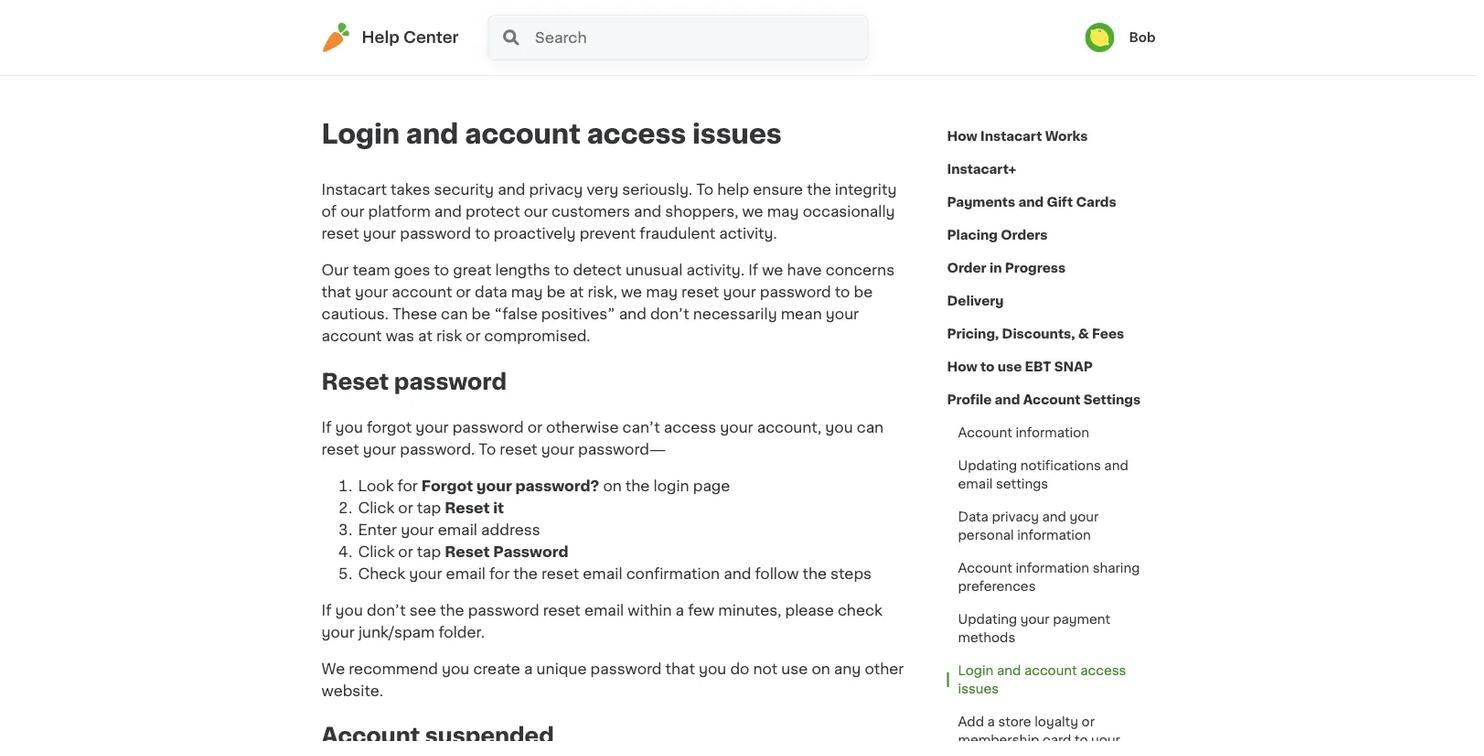 Task type: locate. For each thing, give the bounding box(es) containing it.
on
[[603, 478, 622, 493], [812, 661, 831, 676]]

1 tap from the top
[[417, 500, 441, 515]]

0 horizontal spatial login
[[322, 121, 400, 147]]

customers
[[552, 204, 630, 219]]

1 horizontal spatial instacart
[[981, 130, 1042, 143]]

center
[[403, 30, 459, 45]]

password down platform
[[400, 226, 471, 241]]

unusual
[[626, 263, 683, 277]]

1 vertical spatial access
[[664, 420, 717, 434]]

you down check
[[335, 603, 363, 617]]

may inside instacart takes security and privacy very seriously. to help ensure the integrity of our platform and protect our customers and shoppers, we may occasionally reset your password to proactively prevent fraudulent activity.
[[767, 204, 799, 219]]

password—
[[578, 442, 666, 456]]

account down profile
[[958, 426, 1013, 439]]

page
[[693, 478, 730, 493]]

updating up settings
[[958, 459, 1018, 472]]

1 vertical spatial we
[[762, 263, 784, 277]]

0 vertical spatial can
[[441, 306, 468, 321]]

discounts,
[[1002, 328, 1075, 340]]

help center link
[[322, 23, 459, 52]]

1 vertical spatial on
[[812, 661, 831, 676]]

we right risk,
[[621, 285, 642, 299]]

and up minutes,
[[724, 566, 751, 581]]

0 horizontal spatial use
[[782, 661, 808, 676]]

for
[[398, 478, 418, 493], [489, 566, 510, 581]]

information inside data privacy and your personal information
[[1018, 529, 1091, 542]]

ebt
[[1025, 360, 1052, 373]]

at left the risk
[[418, 328, 433, 343]]

reset down of
[[322, 226, 359, 241]]

can up the risk
[[441, 306, 468, 321]]

how
[[947, 130, 978, 143], [947, 360, 978, 373]]

0 vertical spatial to
[[696, 182, 714, 197]]

2 vertical spatial if
[[322, 603, 332, 617]]

1 updating from the top
[[958, 459, 1018, 472]]

0 horizontal spatial can
[[441, 306, 468, 321]]

account down cautious. on the top of page
[[322, 328, 382, 343]]

login down methods
[[958, 664, 994, 677]]

goes
[[394, 263, 430, 277]]

1 vertical spatial login
[[958, 664, 994, 677]]

account information
[[958, 426, 1090, 439]]

and right notifications
[[1105, 459, 1129, 472]]

password.
[[400, 442, 475, 456]]

1 vertical spatial can
[[857, 420, 884, 434]]

1 vertical spatial updating
[[958, 613, 1018, 626]]

0 horizontal spatial on
[[603, 478, 622, 493]]

membership
[[958, 734, 1040, 741]]

to up shoppers,
[[696, 182, 714, 197]]

1 vertical spatial information
[[1018, 529, 1091, 542]]

enter
[[358, 522, 397, 537]]

updating up methods
[[958, 613, 1018, 626]]

be
[[547, 285, 566, 299], [854, 285, 873, 299], [472, 306, 491, 321]]

1 vertical spatial click
[[358, 544, 395, 559]]

reset up unique
[[543, 603, 581, 617]]

tap
[[417, 500, 441, 515], [417, 544, 441, 559]]

be up positives"
[[547, 285, 566, 299]]

confirmation
[[626, 566, 720, 581]]

detect
[[573, 263, 622, 277]]

instacart
[[981, 130, 1042, 143], [322, 182, 387, 197]]

0 horizontal spatial to
[[479, 442, 496, 456]]

password?
[[516, 478, 600, 493]]

a left the few
[[676, 603, 684, 617]]

you left forgot
[[335, 420, 363, 434]]

2 vertical spatial account
[[958, 562, 1013, 575]]

0 horizontal spatial instacart
[[322, 182, 387, 197]]

login inside login and account access issues
[[958, 664, 994, 677]]

data privacy and your personal information link
[[947, 500, 1156, 552]]

we left have
[[762, 263, 784, 277]]

reset inside look for forgot your password? on the login page click or tap reset it enter your email address
[[445, 500, 490, 515]]

2 horizontal spatial a
[[988, 715, 995, 728]]

0 vertical spatial activity.
[[719, 226, 777, 241]]

2 vertical spatial information
[[1016, 562, 1090, 575]]

website.
[[322, 683, 383, 698]]

tap down forgot
[[417, 500, 441, 515]]

don't down "unusual"
[[650, 306, 690, 321]]

0 vertical spatial that
[[322, 285, 351, 299]]

or right loyalty
[[1082, 715, 1095, 728]]

1 vertical spatial privacy
[[992, 511, 1039, 523]]

how for how to use ebt snap
[[947, 360, 978, 373]]

updating inside updating your payment methods
[[958, 613, 1018, 626]]

1 horizontal spatial a
[[676, 603, 684, 617]]

1 vertical spatial a
[[524, 661, 533, 676]]

1 horizontal spatial don't
[[650, 306, 690, 321]]

the left "steps"
[[803, 566, 827, 581]]

information up "account information sharing preferences" link
[[1018, 529, 1091, 542]]

information down data privacy and your personal information link
[[1016, 562, 1090, 575]]

reset up necessarily
[[682, 285, 719, 299]]

privacy inside instacart takes security and privacy very seriously. to help ensure the integrity of our platform and protect our customers and shoppers, we may occasionally reset your password to proactively prevent fraudulent activity.
[[529, 182, 583, 197]]

1 vertical spatial to
[[479, 442, 496, 456]]

2 tap from the top
[[417, 544, 441, 559]]

1 vertical spatial at
[[418, 328, 433, 343]]

and left gift
[[1019, 196, 1044, 209]]

password up 'folder.'
[[468, 603, 539, 617]]

that down our
[[322, 285, 351, 299]]

data privacy and your personal information
[[958, 511, 1099, 542]]

if inside if you forgot your password or otherwise can't access your account, you can reset your password. to reset your password—
[[322, 420, 332, 434]]

pricing, discounts, & fees
[[947, 328, 1125, 340]]

profile and account settings
[[947, 393, 1141, 406]]

recommend
[[349, 661, 438, 676]]

account,
[[757, 420, 822, 434]]

2 updating from the top
[[958, 613, 1018, 626]]

your up necessarily
[[723, 285, 756, 299]]

address
[[481, 522, 540, 537]]

within
[[628, 603, 672, 617]]

your down forgot
[[363, 442, 396, 456]]

store
[[999, 715, 1032, 728]]

occasionally
[[803, 204, 895, 219]]

account information link
[[947, 416, 1101, 449]]

updating notifications and email settings
[[958, 459, 1129, 490]]

instacart up of
[[322, 182, 387, 197]]

our right of
[[340, 204, 365, 219]]

0 vertical spatial at
[[570, 285, 584, 299]]

pricing,
[[947, 328, 999, 340]]

settings
[[1084, 393, 1141, 406]]

if left forgot
[[322, 420, 332, 434]]

2 vertical spatial reset
[[445, 544, 490, 559]]

access up 'seriously.'
[[587, 121, 686, 147]]

seriously.
[[622, 182, 693, 197]]

1 vertical spatial that
[[666, 661, 695, 676]]

a inside add a store loyalty or membership card to you
[[988, 715, 995, 728]]

0 horizontal spatial privacy
[[529, 182, 583, 197]]

check
[[358, 566, 405, 581]]

updating
[[958, 459, 1018, 472], [958, 613, 1018, 626]]

how for how instacart works
[[947, 130, 978, 143]]

that left the do at the bottom of the page
[[666, 661, 695, 676]]

2 horizontal spatial may
[[767, 204, 799, 219]]

on down 'password—'
[[603, 478, 622, 493]]

1 vertical spatial reset
[[445, 500, 490, 515]]

1 horizontal spatial login
[[958, 664, 994, 677]]

2 vertical spatial a
[[988, 715, 995, 728]]

and down updating notifications and email settings "link"
[[1043, 511, 1067, 523]]

placing orders link
[[947, 219, 1048, 252]]

user avatar image
[[1085, 23, 1115, 52]]

look
[[358, 478, 394, 493]]

tap inside look for forgot your password? on the login page click or tap reset it enter your email address
[[417, 500, 441, 515]]

your up it
[[477, 478, 512, 493]]

1 vertical spatial account
[[958, 426, 1013, 439]]

1 vertical spatial how
[[947, 360, 978, 373]]

0 horizontal spatial that
[[322, 285, 351, 299]]

how up profile
[[947, 360, 978, 373]]

2 how from the top
[[947, 360, 978, 373]]

0 horizontal spatial issues
[[693, 121, 782, 147]]

at
[[570, 285, 584, 299], [418, 328, 433, 343]]

forgot
[[422, 478, 473, 493]]

privacy up customers
[[529, 182, 583, 197]]

for inside look for forgot your password? on the login page click or tap reset it enter your email address
[[398, 478, 418, 493]]

or
[[456, 285, 471, 299], [466, 328, 481, 343], [528, 420, 543, 434], [398, 500, 413, 515], [398, 544, 413, 559], [1082, 715, 1095, 728]]

your down platform
[[363, 226, 396, 241]]

issues up add
[[958, 683, 999, 695]]

1 vertical spatial tap
[[417, 544, 441, 559]]

password inside "our team goes to great lengths to detect unusual activity. if we have concerns that your account or data may be at risk, we may reset your password to be cautious. these can be "false positives" and don't necessarily mean your account was at risk or compromised."
[[760, 285, 831, 299]]

password inside if you don't see the password reset email within a few minutes, please check your junk/spam folder.
[[468, 603, 539, 617]]

1 how from the top
[[947, 130, 978, 143]]

2 vertical spatial access
[[1081, 664, 1127, 677]]

tap up 'see' on the bottom of the page
[[417, 544, 441, 559]]

steps
[[831, 566, 872, 581]]

click down look
[[358, 500, 395, 515]]

reset down address
[[445, 544, 490, 559]]

1 horizontal spatial at
[[570, 285, 584, 299]]

payments and gift cards
[[947, 196, 1117, 209]]

updating your payment methods link
[[947, 603, 1156, 654]]

see
[[410, 603, 436, 617]]

to inside if you forgot your password or otherwise can't access your account, you can reset your password. to reset your password—
[[479, 442, 496, 456]]

reset inside "our team goes to great lengths to detect unusual activity. if we have concerns that your account or data may be at risk, we may reset your password to be cautious. these can be "false positives" and don't necessarily mean your account was at risk or compromised."
[[682, 285, 719, 299]]

reset inside if you don't see the password reset email within a few minutes, please check your junk/spam folder.
[[543, 603, 581, 617]]

instacart takes security and privacy very seriously. to help ensure the integrity of our platform and protect our customers and shoppers, we may occasionally reset your password to proactively prevent fraudulent activity.
[[322, 182, 897, 241]]

1 vertical spatial if
[[322, 420, 332, 434]]

a up membership
[[988, 715, 995, 728]]

you right account, in the right bottom of the page
[[826, 420, 853, 434]]

to right goes
[[434, 263, 449, 277]]

email down check your email for the reset email confirmation and follow the steps on the bottom of page
[[585, 603, 624, 617]]

account up these at the left of page
[[392, 285, 452, 299]]

login up takes
[[322, 121, 400, 147]]

1 horizontal spatial login and account access issues
[[958, 664, 1127, 695]]

1 vertical spatial login and account access issues
[[958, 664, 1127, 695]]

takes
[[391, 182, 430, 197]]

for right look
[[398, 478, 418, 493]]

platform
[[368, 204, 431, 219]]

activity. inside instacart takes security and privacy very seriously. to help ensure the integrity of our platform and protect our customers and shoppers, we may occasionally reset your password to proactively prevent fraudulent activity.
[[719, 226, 777, 241]]

payments and gift cards link
[[947, 186, 1117, 219]]

your down updating notifications and email settings "link"
[[1070, 511, 1099, 523]]

account inside account information sharing preferences
[[958, 562, 1013, 575]]

0 horizontal spatial for
[[398, 478, 418, 493]]

we inside instacart takes security and privacy very seriously. to help ensure the integrity of our platform and protect our customers and shoppers, we may occasionally reset your password to proactively prevent fraudulent activity.
[[742, 204, 764, 219]]

login and account access issues up add a store loyalty or membership card to you link
[[958, 664, 1127, 695]]

check your email for the reset email confirmation and follow the steps
[[358, 566, 872, 581]]

0 vertical spatial don't
[[650, 306, 690, 321]]

updating inside updating notifications and email settings
[[958, 459, 1018, 472]]

0 vertical spatial privacy
[[529, 182, 583, 197]]

ensure
[[753, 182, 803, 197]]

may
[[767, 204, 799, 219], [511, 285, 543, 299], [646, 285, 678, 299]]

updating your payment methods
[[958, 613, 1111, 644]]

reset
[[322, 370, 389, 392], [445, 500, 490, 515], [445, 544, 490, 559]]

and down "unusual"
[[619, 306, 647, 321]]

1 vertical spatial for
[[489, 566, 510, 581]]

0 vertical spatial click
[[358, 500, 395, 515]]

a right create
[[524, 661, 533, 676]]

1 vertical spatial don't
[[367, 603, 406, 617]]

1 click from the top
[[358, 500, 395, 515]]

we down help
[[742, 204, 764, 219]]

issues up help
[[693, 121, 782, 147]]

1 horizontal spatial to
[[696, 182, 714, 197]]

if up necessarily
[[749, 263, 759, 277]]

0 horizontal spatial a
[[524, 661, 533, 676]]

access right can't
[[664, 420, 717, 434]]

gift
[[1047, 196, 1073, 209]]

may down "unusual"
[[646, 285, 678, 299]]

password down the risk
[[394, 370, 507, 392]]

0 vertical spatial issues
[[693, 121, 782, 147]]

2 click from the top
[[358, 544, 395, 559]]

help center
[[362, 30, 459, 45]]

0 vertical spatial account
[[1023, 393, 1081, 406]]

access down payment
[[1081, 664, 1127, 677]]

and down how to use ebt snap link
[[995, 393, 1020, 406]]

"false
[[494, 306, 538, 321]]

use left ebt
[[998, 360, 1022, 373]]

1 vertical spatial issues
[[958, 683, 999, 695]]

your
[[363, 226, 396, 241], [355, 285, 388, 299], [723, 285, 756, 299], [826, 306, 859, 321], [416, 420, 449, 434], [720, 420, 754, 434], [363, 442, 396, 456], [541, 442, 575, 456], [477, 478, 512, 493], [1070, 511, 1099, 523], [401, 522, 434, 537], [409, 566, 442, 581], [1021, 613, 1050, 626], [322, 625, 355, 639]]

on left any
[[812, 661, 831, 676]]

1 horizontal spatial on
[[812, 661, 831, 676]]

activity. up necessarily
[[687, 263, 745, 277]]

1 horizontal spatial can
[[857, 420, 884, 434]]

0 vertical spatial updating
[[958, 459, 1018, 472]]

1 horizontal spatial may
[[646, 285, 678, 299]]

1 horizontal spatial our
[[524, 204, 548, 219]]

follow
[[755, 566, 799, 581]]

to
[[696, 182, 714, 197], [479, 442, 496, 456]]

can right account, in the right bottom of the page
[[857, 420, 884, 434]]

or left otherwise
[[528, 420, 543, 434]]

don't
[[650, 306, 690, 321], [367, 603, 406, 617]]

that inside we recommend you create a unique password that you do not use on any other website.
[[666, 661, 695, 676]]

access
[[587, 121, 686, 147], [664, 420, 717, 434], [1081, 664, 1127, 677]]

account down ebt
[[1023, 393, 1081, 406]]

activity. down help
[[719, 226, 777, 241]]

password up password.
[[453, 420, 524, 434]]

use right not
[[782, 661, 808, 676]]

0 horizontal spatial our
[[340, 204, 365, 219]]

reset down the "password"
[[542, 566, 579, 581]]

0 vertical spatial use
[[998, 360, 1022, 373]]

reset up forgot
[[322, 370, 389, 392]]

1 vertical spatial use
[[782, 661, 808, 676]]

how instacart works
[[947, 130, 1088, 143]]

help
[[717, 182, 749, 197]]

1 horizontal spatial privacy
[[992, 511, 1039, 523]]

login and account access issues
[[322, 121, 782, 147], [958, 664, 1127, 695]]

1 vertical spatial activity.
[[687, 263, 745, 277]]

the inside instacart takes security and privacy very seriously. to help ensure the integrity of our platform and protect our customers and shoppers, we may occasionally reset your password to proactively prevent fraudulent activity.
[[807, 182, 831, 197]]

be down data
[[472, 306, 491, 321]]

1 horizontal spatial use
[[998, 360, 1022, 373]]

a inside we recommend you create a unique password that you do not use on any other website.
[[524, 661, 533, 676]]

1 horizontal spatial that
[[666, 661, 695, 676]]

0 vertical spatial login and account access issues
[[322, 121, 782, 147]]

email up the click or tap reset password
[[438, 522, 478, 537]]

0 vertical spatial for
[[398, 478, 418, 493]]

the up 'folder.'
[[440, 603, 464, 617]]

0 vertical spatial a
[[676, 603, 684, 617]]

if you forgot your password or otherwise can't access your account, you can reset your password. to reset your password—
[[322, 420, 884, 456]]

login and account access issues up "very"
[[322, 121, 782, 147]]

if inside if you don't see the password reset email within a few minutes, please check your junk/spam folder.
[[322, 603, 332, 617]]

access inside if you forgot your password or otherwise can't access your account, you can reset your password. to reset your password—
[[664, 420, 717, 434]]

don't inside "our team goes to great lengths to detect unusual activity. if we have concerns that your account or data may be at risk, we may reset your password to be cautious. these can be "false positives" and don't necessarily mean your account was at risk or compromised."
[[650, 306, 690, 321]]

or down great
[[456, 285, 471, 299]]

0 vertical spatial on
[[603, 478, 622, 493]]

0 vertical spatial how
[[947, 130, 978, 143]]

0 vertical spatial instacart
[[981, 130, 1042, 143]]

0 horizontal spatial don't
[[367, 603, 406, 617]]

0 vertical spatial tap
[[417, 500, 441, 515]]

few
[[688, 603, 715, 617]]

shoppers,
[[665, 204, 739, 219]]

account information sharing preferences
[[958, 562, 1140, 593]]

may down lengths
[[511, 285, 543, 299]]

and
[[406, 121, 459, 147], [498, 182, 525, 197], [1019, 196, 1044, 209], [434, 204, 462, 219], [634, 204, 662, 219], [619, 306, 647, 321], [995, 393, 1020, 406], [1105, 459, 1129, 472], [1043, 511, 1067, 523], [724, 566, 751, 581], [997, 664, 1021, 677]]

for down the "password"
[[489, 566, 510, 581]]

0 vertical spatial we
[[742, 204, 764, 219]]

information up notifications
[[1016, 426, 1090, 439]]

fraudulent
[[640, 226, 716, 241]]

1 vertical spatial instacart
[[322, 182, 387, 197]]

0 vertical spatial information
[[1016, 426, 1090, 439]]

0 vertical spatial if
[[749, 263, 759, 277]]

1 horizontal spatial issues
[[958, 683, 999, 695]]

your up password.
[[416, 420, 449, 434]]

information inside account information sharing preferences
[[1016, 562, 1090, 575]]

updating for methods
[[958, 613, 1018, 626]]



Task type: vqa. For each thing, say whether or not it's contained in the screenshot.
middle 64
no



Task type: describe. For each thing, give the bounding box(es) containing it.
reset up look
[[322, 442, 359, 456]]

email inside updating notifications and email settings
[[958, 478, 993, 490]]

check
[[838, 603, 883, 617]]

our
[[322, 263, 349, 277]]

personal
[[958, 529, 1014, 542]]

password inside we recommend you create a unique password that you do not use on any other website.
[[591, 661, 662, 676]]

activity. inside "our team goes to great lengths to detect unusual activity. if we have concerns that your account or data may be at risk, we may reset your password to be cautious. these can be "false positives" and don't necessarily mean your account was at risk or compromised."
[[687, 263, 745, 277]]

on inside look for forgot your password? on the login page click or tap reset it enter your email address
[[603, 478, 622, 493]]

email down the click or tap reset password
[[446, 566, 486, 581]]

minutes,
[[718, 603, 782, 617]]

to inside instacart takes security and privacy very seriously. to help ensure the integrity of our platform and protect our customers and shoppers, we may occasionally reset your password to proactively prevent fraudulent activity.
[[696, 182, 714, 197]]

if for if you don't see the password reset email within a few minutes, please check your junk/spam folder.
[[322, 603, 332, 617]]

these
[[392, 306, 437, 321]]

data
[[475, 285, 507, 299]]

use inside we recommend you create a unique password that you do not use on any other website.
[[782, 661, 808, 676]]

or inside if you forgot your password or otherwise can't access your account, you can reset your password. to reset your password—
[[528, 420, 543, 434]]

security
[[434, 182, 494, 197]]

reset inside instacart takes security and privacy very seriously. to help ensure the integrity of our platform and protect our customers and shoppers, we may occasionally reset your password to proactively prevent fraudulent activity.
[[322, 226, 359, 241]]

snap
[[1055, 360, 1093, 373]]

and down methods
[[997, 664, 1021, 677]]

of
[[322, 204, 337, 219]]

was
[[386, 328, 414, 343]]

0 vertical spatial login
[[322, 121, 400, 147]]

your down otherwise
[[541, 442, 575, 456]]

or up check
[[398, 544, 413, 559]]

information for account information
[[1016, 426, 1090, 439]]

team
[[353, 263, 390, 277]]

positives"
[[541, 306, 615, 321]]

and inside data privacy and your personal information
[[1043, 511, 1067, 523]]

other
[[865, 661, 904, 676]]

placing orders
[[947, 229, 1048, 242]]

the inside if you don't see the password reset email within a few minutes, please check your junk/spam folder.
[[440, 603, 464, 617]]

placing
[[947, 229, 998, 242]]

email inside look for forgot your password? on the login page click or tap reset it enter your email address
[[438, 522, 478, 537]]

and down security at the left of page
[[434, 204, 462, 219]]

add a store loyalty or membership card to you link
[[947, 705, 1156, 741]]

instacart inside instacart takes security and privacy very seriously. to help ensure the integrity of our platform and protect our customers and shoppers, we may occasionally reset your password to proactively prevent fraudulent activity.
[[322, 182, 387, 197]]

account for account information
[[958, 426, 1013, 439]]

your down team
[[355, 285, 388, 299]]

profile and account settings link
[[947, 383, 1141, 416]]

updating notifications and email settings link
[[947, 449, 1156, 500]]

preferences
[[958, 580, 1036, 593]]

0 vertical spatial access
[[587, 121, 686, 147]]

junk/spam
[[359, 625, 435, 639]]

0 horizontal spatial at
[[418, 328, 433, 343]]

any
[[834, 661, 861, 676]]

methods
[[958, 631, 1016, 644]]

0 horizontal spatial login and account access issues
[[322, 121, 782, 147]]

password inside instacart takes security and privacy very seriously. to help ensure the integrity of our platform and protect our customers and shoppers, we may occasionally reset your password to proactively prevent fraudulent activity.
[[400, 226, 471, 241]]

integrity
[[835, 182, 897, 197]]

1 our from the left
[[340, 204, 365, 219]]

cautious.
[[322, 306, 389, 321]]

do
[[730, 661, 750, 676]]

order in progress link
[[947, 252, 1066, 285]]

and inside "our team goes to great lengths to detect unusual activity. if we have concerns that your account or data may be at risk, we may reset your password to be cautious. these can be "false positives" and don't necessarily mean your account was at risk or compromised."
[[619, 306, 647, 321]]

unique
[[537, 661, 587, 676]]

your left account, in the right bottom of the page
[[720, 420, 754, 434]]

2 our from the left
[[524, 204, 548, 219]]

pricing, discounts, & fees link
[[947, 317, 1125, 350]]

protect
[[466, 204, 520, 219]]

orders
[[1001, 229, 1048, 242]]

not
[[753, 661, 778, 676]]

how instacart works link
[[947, 120, 1088, 153]]

your inside if you don't see the password reset email within a few minutes, please check your junk/spam folder.
[[322, 625, 355, 639]]

cards
[[1076, 196, 1117, 209]]

account down updating your payment methods link on the right
[[1025, 664, 1078, 677]]

bob
[[1129, 31, 1156, 44]]

can inside if you forgot your password or otherwise can't access your account, you can reset your password. to reset your password—
[[857, 420, 884, 434]]

the down the "password"
[[514, 566, 538, 581]]

to inside instacart takes security and privacy very seriously. to help ensure the integrity of our platform and protect our customers and shoppers, we may occasionally reset your password to proactively prevent fraudulent activity.
[[475, 226, 490, 241]]

and up takes
[[406, 121, 459, 147]]

or inside look for forgot your password? on the login page click or tap reset it enter your email address
[[398, 500, 413, 515]]

the inside look for forgot your password? on the login page click or tap reset it enter your email address
[[626, 478, 650, 493]]

that inside "our team goes to great lengths to detect unusual activity. if we have concerns that your account or data may be at risk, we may reset your password to be cautious. these can be "false positives" and don't necessarily mean your account was at risk or compromised."
[[322, 285, 351, 299]]

your inside data privacy and your personal information
[[1070, 511, 1099, 523]]

if inside "our team goes to great lengths to detect unusual activity. if we have concerns that your account or data may be at risk, we may reset your password to be cautious. these can be "false positives" and don't necessarily mean your account was at risk or compromised."
[[749, 263, 759, 277]]

don't inside if you don't see the password reset email within a few minutes, please check your junk/spam folder.
[[367, 603, 406, 617]]

a inside if you don't see the password reset email within a few minutes, please check your junk/spam folder.
[[676, 603, 684, 617]]

password inside if you forgot your password or otherwise can't access your account, you can reset your password. to reset your password—
[[453, 420, 524, 434]]

how to use ebt snap
[[947, 360, 1093, 373]]

email inside if you don't see the password reset email within a few minutes, please check your junk/spam folder.
[[585, 603, 624, 617]]

risk
[[436, 328, 462, 343]]

or inside add a store loyalty or membership card to you
[[1082, 715, 1095, 728]]

sharing
[[1093, 562, 1140, 575]]

2 horizontal spatial be
[[854, 285, 873, 299]]

loyalty
[[1035, 715, 1079, 728]]

and inside updating notifications and email settings
[[1105, 459, 1129, 472]]

your inside instacart takes security and privacy very seriously. to help ensure the integrity of our platform and protect our customers and shoppers, we may occasionally reset your password to proactively prevent fraudulent activity.
[[363, 226, 396, 241]]

2 vertical spatial we
[[621, 285, 642, 299]]

compromised.
[[485, 328, 591, 343]]

to left detect
[[554, 263, 569, 277]]

login and account access issues link
[[947, 654, 1156, 705]]

forgot
[[367, 420, 412, 434]]

Search search field
[[533, 16, 868, 59]]

account up security at the left of page
[[465, 121, 581, 147]]

click inside look for forgot your password? on the login page click or tap reset it enter your email address
[[358, 500, 395, 515]]

settings
[[996, 478, 1049, 490]]

if you don't see the password reset email within a few minutes, please check your junk/spam folder.
[[322, 603, 883, 639]]

login
[[654, 478, 690, 493]]

and down 'seriously.'
[[634, 204, 662, 219]]

you left the do at the bottom of the page
[[699, 661, 727, 676]]

add
[[958, 715, 984, 728]]

concerns
[[826, 263, 895, 277]]

your inside updating your payment methods
[[1021, 613, 1050, 626]]

1 horizontal spatial be
[[547, 285, 566, 299]]

on inside we recommend you create a unique password that you do not use on any other website.
[[812, 661, 831, 676]]

your right the mean
[[826, 306, 859, 321]]

to inside add a store loyalty or membership card to you
[[1075, 734, 1088, 741]]

notifications
[[1021, 459, 1101, 472]]

your up 'see' on the bottom of the page
[[409, 566, 442, 581]]

prevent
[[580, 226, 636, 241]]

profile
[[947, 393, 992, 406]]

risk,
[[588, 285, 617, 299]]

to inside how to use ebt snap link
[[981, 360, 995, 373]]

instacart image
[[322, 23, 351, 52]]

otherwise
[[546, 420, 619, 434]]

1 horizontal spatial for
[[489, 566, 510, 581]]

privacy inside data privacy and your personal information
[[992, 511, 1039, 523]]

if for if you forgot your password or otherwise can't access your account, you can reset your password. to reset your password—
[[322, 420, 332, 434]]

0 vertical spatial reset
[[322, 370, 389, 392]]

information for account information sharing preferences
[[1016, 562, 1090, 575]]

to down concerns
[[835, 285, 850, 299]]

password
[[493, 544, 569, 559]]

data
[[958, 511, 989, 523]]

you down 'folder.'
[[442, 661, 470, 676]]

&
[[1078, 328, 1089, 340]]

order
[[947, 262, 987, 274]]

you inside if you don't see the password reset email within a few minutes, please check your junk/spam folder.
[[335, 603, 363, 617]]

necessarily
[[693, 306, 777, 321]]

add a store loyalty or membership card to you
[[958, 715, 1121, 741]]

reset up password?
[[500, 442, 538, 456]]

payments
[[947, 196, 1016, 209]]

order in progress
[[947, 262, 1066, 274]]

great
[[453, 263, 492, 277]]

click or tap reset password
[[358, 544, 569, 559]]

we
[[322, 661, 345, 676]]

delivery link
[[947, 285, 1004, 317]]

our team goes to great lengths to detect unusual activity. if we have concerns that your account or data may be at risk, we may reset your password to be cautious. these can be "false positives" and don't necessarily mean your account was at risk or compromised.
[[322, 263, 895, 343]]

updating for email
[[958, 459, 1018, 472]]

and up protect
[[498, 182, 525, 197]]

0 horizontal spatial be
[[472, 306, 491, 321]]

it
[[493, 500, 504, 515]]

email up if you don't see the password reset email within a few minutes, please check your junk/spam folder.
[[583, 566, 623, 581]]

0 horizontal spatial may
[[511, 285, 543, 299]]

account information sharing preferences link
[[947, 552, 1156, 603]]

your right enter
[[401, 522, 434, 537]]

payment
[[1053, 613, 1111, 626]]

can inside "our team goes to great lengths to detect unusual activity. if we have concerns that your account or data may be at risk, we may reset your password to be cautious. these can be "false positives" and don't necessarily mean your account was at risk or compromised."
[[441, 306, 468, 321]]

or right the risk
[[466, 328, 481, 343]]

account for account information sharing preferences
[[958, 562, 1013, 575]]



